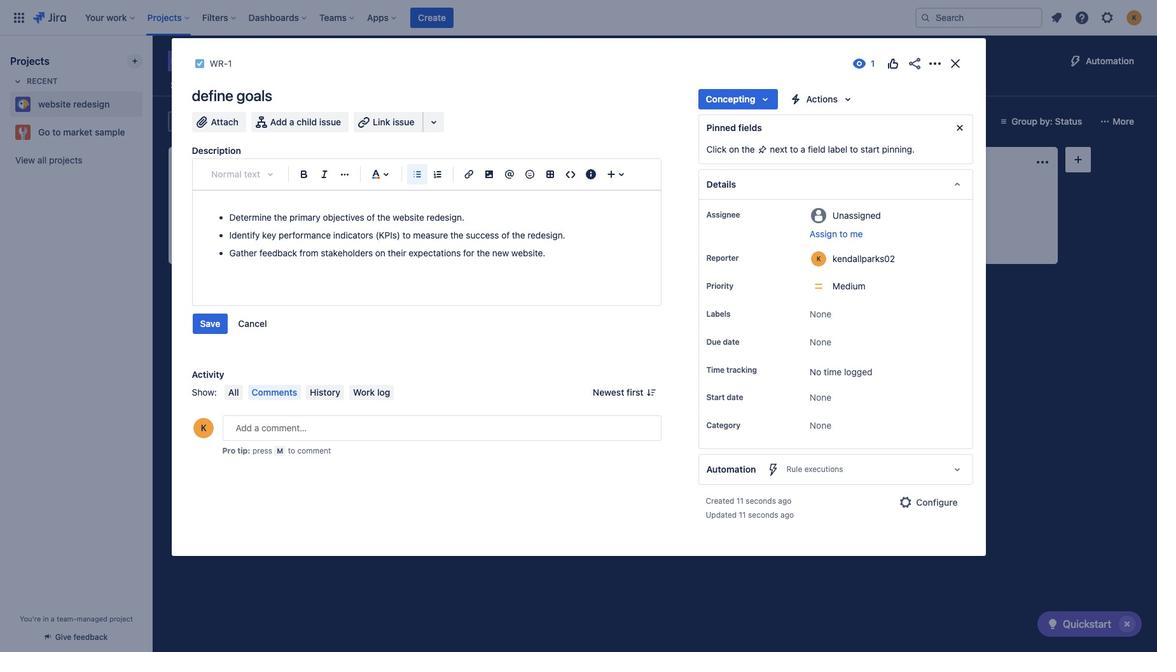Task type: vqa. For each thing, say whether or not it's contained in the screenshot.
second HEADING from the top of the Sidebar element
no



Task type: describe. For each thing, give the bounding box(es) containing it.
create column image
[[1071, 152, 1087, 167]]

wr-1 for right wr-1 link
[[374, 217, 395, 226]]

click
[[707, 144, 727, 155]]

launch 0
[[906, 157, 947, 167]]

bold ⌘b image
[[296, 167, 312, 182]]

1 issue from the left
[[319, 116, 341, 127]]

a for you're in a team-managed project
[[51, 615, 55, 623]]

give feedback button
[[37, 627, 115, 648]]

assign
[[810, 229, 838, 239]]

the up for
[[451, 230, 464, 241]]

newest
[[593, 387, 625, 398]]

medium
[[833, 281, 866, 292]]

start
[[707, 393, 725, 403]]

bullet list ⌘⇧8 image
[[410, 167, 425, 182]]

first
[[627, 387, 644, 398]]

log
[[377, 387, 390, 398]]

project settings link
[[771, 74, 843, 97]]

gather
[[229, 248, 257, 258]]

measure
[[413, 230, 448, 241]]

define goals dialog
[[172, 38, 986, 557]]

concepting button
[[699, 89, 779, 109]]

testing
[[726, 158, 758, 166]]

automation inside define goals dialog
[[707, 464, 757, 475]]

go to market sample link
[[10, 120, 137, 145]]

executions
[[805, 465, 844, 474]]

in
[[43, 615, 49, 623]]

summary
[[171, 80, 211, 90]]

due date
[[707, 337, 740, 347]]

attach button
[[192, 112, 246, 132]]

key
[[262, 230, 276, 241]]

stakeholders
[[321, 248, 373, 258]]

comments button
[[248, 385, 301, 400]]

automation button
[[1064, 51, 1143, 71]]

more formatting image
[[337, 167, 352, 182]]

link
[[373, 116, 391, 127]]

priority
[[707, 281, 734, 291]]

numbered list ⌘⇧7 image
[[430, 167, 445, 182]]

determine
[[229, 212, 272, 223]]

0 horizontal spatial task image
[[194, 59, 205, 69]]

reporter pin to top. only you can see pinned fields. image
[[742, 253, 752, 264]]

1 for right wr-1 link
[[391, 217, 395, 226]]

(kpis)
[[376, 230, 400, 241]]

create button for testing
[[710, 183, 876, 203]]

1 vertical spatial website redesign
[[38, 99, 110, 109]]

hide message image
[[953, 120, 968, 136]]

go
[[38, 127, 50, 137]]

create for testing
[[731, 187, 759, 198]]

kendallparks02
[[833, 253, 896, 264]]

0 for design 0
[[579, 157, 585, 167]]

on inside text box
[[375, 248, 386, 258]]

Add a comment… field
[[222, 416, 662, 441]]

project settings
[[774, 80, 840, 90]]

history button
[[306, 385, 344, 400]]

wr- inside define goals dialog
[[210, 58, 228, 69]]

description
[[192, 145, 241, 156]]

1 horizontal spatial redesign
[[250, 52, 308, 70]]

view
[[15, 155, 35, 166]]

details
[[707, 179, 737, 190]]

labels
[[707, 309, 731, 319]]

work log
[[353, 387, 390, 398]]

performance
[[279, 230, 331, 241]]

more information about this user image
[[812, 251, 827, 267]]

a for next to a field label to start pinning.
[[801, 144, 806, 155]]

add image, video, or file image
[[482, 167, 497, 182]]

reporter
[[707, 253, 739, 263]]

next to a field label to start pinning.
[[768, 144, 915, 155]]

table image
[[543, 167, 558, 182]]

create for define goals
[[372, 246, 400, 257]]

1 vertical spatial 11
[[739, 511, 746, 520]]

fields
[[739, 122, 763, 133]]

gather feedback from stakeholders on their expectations for the new website.
[[229, 248, 546, 258]]

copy link to issue image
[[230, 58, 240, 68]]

team-
[[57, 615, 77, 623]]

all
[[228, 387, 239, 398]]

category
[[707, 421, 741, 431]]

from
[[300, 248, 319, 258]]

identify key performance indicators (kpis) to measure the success of the redesign.
[[229, 230, 566, 241]]

settings
[[806, 80, 840, 90]]

0 for launch 0
[[942, 157, 947, 167]]

you're
[[20, 615, 41, 623]]

1 vertical spatial 1
[[421, 157, 425, 167]]

feedback for gather
[[260, 248, 297, 258]]

pinned fields
[[707, 122, 763, 133]]

activity
[[192, 369, 224, 380]]

cancel
[[238, 318, 267, 329]]

determine the primary objectives of the website redesign.
[[229, 212, 465, 223]]

save
[[200, 318, 220, 329]]

2 issue from the left
[[393, 116, 415, 127]]

1 for topmost wr-1 link
[[228, 58, 232, 69]]

create button for design
[[531, 183, 696, 203]]

time
[[824, 367, 842, 377]]

0 horizontal spatial of
[[367, 212, 375, 223]]

vote options: no one has voted for this issue yet. image
[[886, 56, 901, 71]]

link web pages and more image
[[426, 115, 441, 130]]

press
[[253, 446, 272, 456]]

automation element
[[699, 455, 974, 485]]

to inside button
[[840, 229, 848, 239]]

no
[[810, 367, 822, 377]]

1 vertical spatial wr-
[[374, 217, 391, 226]]

configure link
[[894, 493, 966, 513]]

me
[[851, 229, 863, 239]]

indicators
[[334, 230, 374, 241]]

go to market sample
[[38, 127, 125, 137]]

0 vertical spatial 11
[[737, 497, 744, 506]]

start date
[[707, 393, 744, 403]]

comment
[[298, 446, 331, 456]]

link issue
[[373, 116, 415, 127]]

rule
[[787, 465, 803, 474]]

automation image
[[1069, 53, 1084, 69]]

new
[[493, 248, 509, 258]]

1 vertical spatial ago
[[781, 511, 794, 520]]

1 vertical spatial task image
[[359, 216, 369, 227]]

configure
[[917, 497, 958, 508]]

quickstart
[[1064, 619, 1112, 630]]

dismiss quickstart image
[[1118, 614, 1138, 635]]

newest first
[[593, 387, 644, 398]]

website inside 'description - main content area, start typing to enter text.' text box
[[393, 212, 424, 223]]

for
[[463, 248, 475, 258]]

0 vertical spatial website redesign
[[194, 52, 308, 70]]

assign to me button
[[810, 228, 960, 241]]

the up website.
[[512, 230, 525, 241]]

primary
[[290, 212, 321, 223]]

0 vertical spatial wr-1 link
[[210, 56, 232, 71]]



Task type: locate. For each thing, give the bounding box(es) containing it.
1 horizontal spatial wr-1
[[374, 217, 395, 226]]

2 horizontal spatial a
[[801, 144, 806, 155]]

0 right launch
[[942, 157, 947, 167]]

1 none from the top
[[810, 309, 832, 320]]

wr-1 link up summary
[[210, 56, 232, 71]]

1 vertical spatial website
[[38, 99, 71, 109]]

mention image
[[502, 167, 517, 182]]

seconds right 'updated'
[[749, 511, 779, 520]]

wr-1 link up (kpis)
[[374, 216, 395, 227]]

1 vertical spatial feedback
[[74, 633, 108, 642]]

comments
[[252, 387, 297, 398]]

menu bar containing all
[[222, 385, 397, 400]]

website up summary
[[194, 52, 246, 70]]

0 vertical spatial wr-1
[[210, 58, 232, 69]]

field
[[808, 144, 826, 155]]

add people image
[[327, 114, 342, 129]]

the up the testing 0
[[742, 144, 755, 155]]

1 vertical spatial redesign.
[[528, 230, 566, 241]]

website.
[[512, 248, 546, 258]]

0 vertical spatial define
[[192, 87, 233, 104]]

on left the "their"
[[375, 248, 386, 258]]

redesign.
[[427, 212, 465, 223], [528, 230, 566, 241]]

concepting inside dropdown button
[[706, 94, 756, 104]]

primary element
[[8, 0, 906, 35]]

menu bar inside define goals dialog
[[222, 385, 397, 400]]

tab list containing summary
[[160, 74, 850, 97]]

none down no
[[810, 392, 832, 403]]

2 0 from the left
[[579, 157, 585, 167]]

1 vertical spatial automation
[[707, 464, 757, 475]]

tab list
[[160, 74, 850, 97]]

of down 'medium' icon
[[502, 230, 510, 241]]

3 none from the top
[[810, 392, 832, 403]]

1 vertical spatial a
[[801, 144, 806, 155]]

create button inside the primary element
[[411, 7, 454, 28]]

1 horizontal spatial a
[[290, 116, 295, 127]]

automation
[[1087, 55, 1135, 66], [707, 464, 757, 475]]

define goals up attach
[[192, 87, 272, 104]]

1 0 from the left
[[216, 157, 221, 167]]

1 inside define goals dialog
[[228, 58, 232, 69]]

collapse recent projects image
[[10, 74, 25, 89]]

managed
[[77, 615, 107, 623]]

project
[[109, 615, 133, 623]]

give
[[55, 633, 71, 642]]

concepting inside concepting 1
[[367, 158, 416, 166]]

0 horizontal spatial wr-
[[210, 58, 228, 69]]

unassigned
[[833, 210, 882, 221]]

0 vertical spatial redesign
[[250, 52, 308, 70]]

to right go
[[52, 127, 61, 137]]

define goals
[[192, 87, 272, 104], [359, 190, 409, 201]]

0 horizontal spatial goals
[[237, 87, 272, 104]]

Search board text field
[[169, 113, 266, 130]]

0 horizontal spatial issue
[[319, 116, 341, 127]]

medium image
[[497, 216, 507, 227]]

code snippet image
[[563, 167, 578, 182]]

0 vertical spatial website
[[194, 52, 246, 70]]

0 vertical spatial task image
[[194, 59, 205, 69]]

create banner
[[0, 0, 1158, 36]]

emoji image
[[522, 167, 538, 182]]

0 horizontal spatial concepting
[[367, 158, 416, 166]]

1 horizontal spatial on
[[729, 144, 740, 155]]

task image
[[194, 59, 205, 69], [359, 216, 369, 227]]

logged
[[845, 367, 873, 377]]

wr-
[[210, 58, 228, 69], [374, 217, 391, 226]]

newest first button
[[586, 385, 662, 400]]

2 horizontal spatial website
[[393, 212, 424, 223]]

pro tip: press m to comment
[[222, 446, 331, 456]]

1 vertical spatial define goals
[[359, 190, 409, 201]]

1 vertical spatial concepting
[[367, 158, 416, 166]]

date for start date
[[727, 393, 744, 403]]

none up executions
[[810, 420, 832, 431]]

wr-1 up summary
[[210, 58, 232, 69]]

1 vertical spatial wr-1 link
[[374, 216, 395, 227]]

feedback inside button
[[74, 633, 108, 642]]

actions image
[[928, 56, 943, 71]]

seconds right created
[[746, 497, 777, 506]]

date left the due date pin to top. only you can see pinned fields. image
[[723, 337, 740, 347]]

seconds
[[746, 497, 777, 506], [749, 511, 779, 520]]

0 vertical spatial date
[[723, 337, 740, 347]]

automation inside button
[[1087, 55, 1135, 66]]

a right add
[[290, 116, 295, 127]]

0 horizontal spatial website
[[38, 99, 71, 109]]

0 horizontal spatial on
[[375, 248, 386, 258]]

0 horizontal spatial automation
[[707, 464, 757, 475]]

click on the
[[707, 144, 758, 155]]

work
[[353, 387, 375, 398]]

goals down concepting 1
[[387, 190, 409, 201]]

none down more information about this user icon at the top of page
[[810, 309, 832, 320]]

2 vertical spatial 1
[[391, 217, 395, 226]]

0 horizontal spatial a
[[51, 615, 55, 623]]

on
[[729, 144, 740, 155], [375, 248, 386, 258]]

2 horizontal spatial 1
[[421, 157, 425, 167]]

0 horizontal spatial redesign.
[[427, 212, 465, 223]]

website redesign link
[[10, 92, 137, 117]]

redesign right the copy link to issue 'icon'
[[250, 52, 308, 70]]

issue right child
[[319, 116, 341, 127]]

1 vertical spatial on
[[375, 248, 386, 258]]

automation right automation icon
[[1087, 55, 1135, 66]]

11 right 'updated'
[[739, 511, 746, 520]]

the right for
[[477, 248, 490, 258]]

task image up indicators
[[359, 216, 369, 227]]

a inside button
[[290, 116, 295, 127]]

1 horizontal spatial define goals
[[359, 190, 409, 201]]

0 vertical spatial 1
[[228, 58, 232, 69]]

2 vertical spatial website
[[393, 212, 424, 223]]

feedback inside 'description - main content area, start typing to enter text.' text box
[[260, 248, 297, 258]]

Description - Main content area, start typing to enter text. text field
[[214, 210, 639, 284]]

history
[[310, 387, 341, 398]]

expectations
[[409, 248, 461, 258]]

to left me
[[840, 229, 848, 239]]

link issue button
[[354, 112, 424, 132]]

rule executions
[[787, 465, 844, 474]]

1 horizontal spatial wr-1 link
[[374, 216, 395, 227]]

1 up attach
[[228, 58, 232, 69]]

1 horizontal spatial 1
[[391, 217, 395, 226]]

1 horizontal spatial define
[[359, 190, 385, 201]]

website down "recent"
[[38, 99, 71, 109]]

wr-1 for topmost wr-1 link
[[210, 58, 232, 69]]

1 horizontal spatial redesign.
[[528, 230, 566, 241]]

0 horizontal spatial feedback
[[74, 633, 108, 642]]

define up "determine the primary objectives of the website redesign."
[[359, 190, 385, 201]]

pinned
[[707, 122, 737, 133]]

check image
[[1046, 617, 1061, 632]]

add a child issue button
[[251, 112, 349, 132]]

0 horizontal spatial define goals
[[192, 87, 272, 104]]

redesign
[[250, 52, 308, 70], [73, 99, 110, 109]]

to do 0
[[188, 157, 221, 167]]

1 vertical spatial redesign
[[73, 99, 110, 109]]

success
[[466, 230, 499, 241]]

3 0 from the left
[[763, 157, 768, 167]]

1 horizontal spatial issue
[[393, 116, 415, 127]]

concepting
[[706, 94, 756, 104], [367, 158, 416, 166]]

m
[[277, 447, 283, 455]]

to left start
[[851, 144, 859, 155]]

0 horizontal spatial redesign
[[73, 99, 110, 109]]

of
[[367, 212, 375, 223], [502, 230, 510, 241]]

child
[[297, 116, 317, 127]]

1 horizontal spatial concepting
[[706, 94, 756, 104]]

group inside define goals dialog
[[193, 314, 275, 334]]

0 vertical spatial redesign.
[[427, 212, 465, 223]]

1 horizontal spatial goals
[[387, 190, 409, 201]]

create for design
[[551, 187, 579, 198]]

issue right link
[[393, 116, 415, 127]]

define goals inside dialog
[[192, 87, 272, 104]]

to inside "link"
[[52, 127, 61, 137]]

view all projects
[[15, 155, 82, 166]]

to right (kpis)
[[403, 230, 411, 241]]

jira image
[[33, 10, 66, 25], [33, 10, 66, 25]]

0 horizontal spatial 1
[[228, 58, 232, 69]]

0 vertical spatial goals
[[237, 87, 272, 104]]

design
[[547, 158, 574, 166]]

create button
[[411, 7, 454, 28], [172, 183, 337, 203], [531, 183, 696, 203], [710, 183, 876, 203], [351, 241, 517, 262]]

concepting 1
[[367, 157, 425, 167]]

search image
[[921, 12, 931, 23]]

wr- left the copy link to issue 'icon'
[[210, 58, 228, 69]]

close image
[[948, 56, 963, 71]]

define goals down concepting 1
[[359, 190, 409, 201]]

next
[[770, 144, 788, 155]]

recent
[[27, 76, 58, 86]]

cancel button
[[231, 314, 275, 334]]

create inside the primary element
[[418, 12, 446, 23]]

a right in
[[51, 615, 55, 623]]

1 vertical spatial define
[[359, 190, 385, 201]]

create button for to do
[[172, 183, 337, 203]]

concepting up the bullet list ⌘⇧8 image
[[367, 158, 416, 166]]

you're in a team-managed project
[[20, 615, 133, 623]]

time tracking pin to top. only you can see pinned fields. image
[[760, 365, 770, 376]]

0 horizontal spatial wr-1 link
[[210, 56, 232, 71]]

0 right code snippet icon
[[579, 157, 585, 167]]

none
[[810, 309, 832, 320], [810, 337, 832, 348], [810, 392, 832, 403], [810, 420, 832, 431]]

1 up (kpis)
[[391, 217, 395, 226]]

concepting up pinned fields
[[706, 94, 756, 104]]

feedback down key
[[260, 248, 297, 258]]

due date pin to top. only you can see pinned fields. image
[[743, 337, 753, 348]]

priority pin to top. only you can see pinned fields. image
[[737, 281, 747, 292]]

1 horizontal spatial website redesign
[[194, 52, 308, 70]]

wr- up (kpis)
[[374, 217, 391, 226]]

4 0 from the left
[[942, 157, 947, 167]]

0 vertical spatial ago
[[779, 497, 792, 506]]

on up testing
[[729, 144, 740, 155]]

none up no
[[810, 337, 832, 348]]

1 vertical spatial of
[[502, 230, 510, 241]]

1 left numbered list ⌘⇧7 icon
[[421, 157, 425, 167]]

wr-1 up (kpis)
[[374, 217, 395, 226]]

assign to me
[[810, 229, 863, 239]]

goals inside define goals dialog
[[237, 87, 272, 104]]

assignee
[[707, 210, 741, 220]]

0 vertical spatial concepting
[[706, 94, 756, 104]]

define inside define goals dialog
[[192, 87, 233, 104]]

pro
[[222, 446, 236, 456]]

details element
[[699, 169, 974, 200]]

0 horizontal spatial define
[[192, 87, 233, 104]]

Search field
[[916, 7, 1043, 28]]

goals up add
[[237, 87, 272, 104]]

wr-1 link
[[210, 56, 232, 71], [374, 216, 395, 227]]

tip:
[[238, 446, 251, 456]]

1 vertical spatial wr-1
[[374, 217, 395, 226]]

0 vertical spatial a
[[290, 116, 295, 127]]

define up search board 'text field'
[[192, 87, 233, 104]]

website up identify key performance indicators (kpis) to measure the success of the redesign. on the left
[[393, 212, 424, 223]]

a left field
[[801, 144, 806, 155]]

group
[[193, 314, 275, 334]]

to right m
[[288, 446, 295, 456]]

0 vertical spatial seconds
[[746, 497, 777, 506]]

create button for define goals
[[351, 241, 517, 262]]

0 vertical spatial on
[[729, 144, 740, 155]]

date right start
[[727, 393, 744, 403]]

project
[[774, 80, 804, 90]]

0 vertical spatial define goals
[[192, 87, 272, 104]]

all
[[37, 155, 47, 166]]

1 horizontal spatial wr-
[[374, 217, 391, 226]]

1 horizontal spatial task image
[[359, 216, 369, 227]]

1 vertical spatial goals
[[387, 190, 409, 201]]

objectives
[[323, 212, 365, 223]]

ago
[[779, 497, 792, 506], [781, 511, 794, 520]]

actions
[[807, 94, 838, 104]]

1 horizontal spatial feedback
[[260, 248, 297, 258]]

0 for testing 0
[[763, 157, 768, 167]]

issue
[[319, 116, 341, 127], [393, 116, 415, 127]]

wr-1 inside define goals dialog
[[210, 58, 232, 69]]

launch
[[906, 158, 937, 166]]

label
[[829, 144, 848, 155]]

to inside text box
[[403, 230, 411, 241]]

concepting for concepting 1
[[367, 158, 416, 166]]

menu bar
[[222, 385, 397, 400]]

11 right created
[[737, 497, 744, 506]]

2 none from the top
[[810, 337, 832, 348]]

4 none from the top
[[810, 420, 832, 431]]

feedback down managed
[[74, 633, 108, 642]]

of up indicators
[[367, 212, 375, 223]]

0 horizontal spatial website redesign
[[38, 99, 110, 109]]

updated
[[706, 511, 737, 520]]

their
[[388, 248, 406, 258]]

created 11 seconds ago updated 11 seconds ago
[[706, 497, 794, 520]]

tab
[[223, 74, 253, 97]]

0 vertical spatial of
[[367, 212, 375, 223]]

date for due date
[[723, 337, 740, 347]]

0 horizontal spatial wr-1
[[210, 58, 232, 69]]

time
[[707, 365, 725, 375]]

quickstart button
[[1038, 612, 1143, 637]]

projects
[[10, 55, 50, 67]]

0 vertical spatial automation
[[1087, 55, 1135, 66]]

no time logged
[[810, 367, 873, 377]]

pinning.
[[883, 144, 915, 155]]

2 vertical spatial a
[[51, 615, 55, 623]]

the up (kpis)
[[378, 212, 391, 223]]

concepting for concepting
[[706, 94, 756, 104]]

to right next
[[791, 144, 799, 155]]

group containing save
[[193, 314, 275, 334]]

1 horizontal spatial automation
[[1087, 55, 1135, 66]]

0 right testing
[[763, 157, 768, 167]]

due
[[707, 337, 722, 347]]

projects
[[49, 155, 82, 166]]

link image
[[461, 167, 476, 182]]

redesign. up measure
[[427, 212, 465, 223]]

0 vertical spatial feedback
[[260, 248, 297, 258]]

do
[[200, 158, 211, 166]]

summary link
[[168, 74, 213, 97]]

redesign. up website.
[[528, 230, 566, 241]]

work log button
[[349, 385, 394, 400]]

0 vertical spatial wr-
[[210, 58, 228, 69]]

actions button
[[784, 89, 861, 109]]

0 down description
[[216, 157, 221, 167]]

created
[[706, 497, 735, 506]]

redesign up go to market sample
[[73, 99, 110, 109]]

goals
[[237, 87, 272, 104], [387, 190, 409, 201]]

1 horizontal spatial of
[[502, 230, 510, 241]]

info panel image
[[583, 167, 599, 182]]

to
[[52, 127, 61, 137], [791, 144, 799, 155], [851, 144, 859, 155], [840, 229, 848, 239], [403, 230, 411, 241], [288, 446, 295, 456]]

automation up created
[[707, 464, 757, 475]]

1 vertical spatial date
[[727, 393, 744, 403]]

1 vertical spatial seconds
[[749, 511, 779, 520]]

task image up summary
[[194, 59, 205, 69]]

italic ⌘i image
[[317, 167, 332, 182]]

the up key
[[274, 212, 287, 223]]

1 horizontal spatial website
[[194, 52, 246, 70]]

feedback for give
[[74, 633, 108, 642]]



